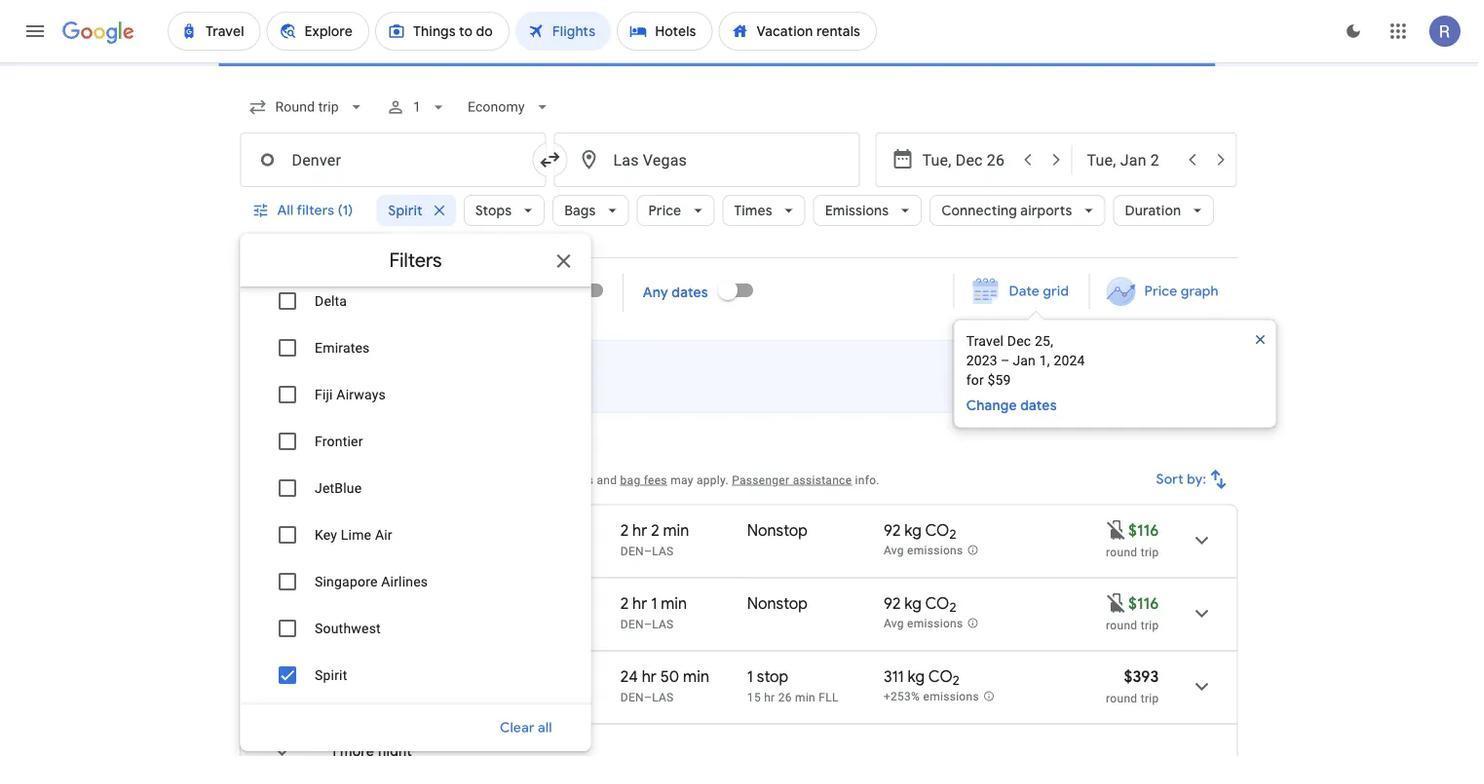 Task type: vqa. For each thing, say whether or not it's contained in the screenshot.
the trip inside the the $393 round trip
yes



Task type: describe. For each thing, give the bounding box(es) containing it.
jetblue
[[314, 480, 361, 496]]

are
[[358, 367, 380, 387]]

all
[[538, 719, 552, 737]]

view price history
[[1058, 369, 1175, 387]]

travel
[[967, 333, 1008, 349]]

311
[[884, 667, 904, 687]]

dec for 25,
[[1008, 333, 1032, 349]]

singapore
[[314, 574, 377, 590]]

total duration 24 hr 50 min. element
[[621, 667, 747, 690]]

currently
[[384, 367, 448, 387]]

prices for prices include required taxes + fees for 1 adult. optional charges and bag fees may apply. passenger assistance
[[240, 473, 275, 487]]

charges
[[550, 473, 594, 487]]

116 US dollars text field
[[1129, 521, 1159, 540]]

departing flights main content
[[240, 267, 1298, 757]]

graph
[[1181, 283, 1219, 300]]

nonstop flight. element for 2 hr 2 min
[[747, 521, 808, 543]]

filters
[[389, 248, 442, 272]]

1 inside popup button
[[413, 99, 421, 115]]

only button
[[491, 278, 568, 325]]

price button
[[637, 187, 715, 234]]

flight details. leaves denver international airport at 11:59 pm on tuesday, december 26 and arrives at harry reid international airport at 11:49 pm on wednesday, december 27. image
[[1179, 663, 1226, 710]]

2024 for 2,
[[525, 284, 558, 302]]

connecting airports button
[[930, 187, 1106, 234]]

swap origin and destination. image
[[539, 148, 562, 172]]

include
[[278, 473, 317, 487]]

Departure time: 11:47 AM. text field
[[331, 521, 392, 540]]

only
[[514, 292, 544, 310]]

key
[[314, 527, 337, 543]]

avg for 2 hr 1 min
[[884, 617, 904, 631]]

avg emissions for 2 hr 2 min
[[884, 544, 964, 558]]

key lime air
[[314, 527, 392, 543]]

departing flights
[[240, 443, 393, 468]]

116 US dollars text field
[[1129, 594, 1159, 614]]

nonstop for 2 hr 2 min
[[747, 521, 808, 540]]

spirit down singapore
[[331, 617, 360, 631]]

min for 2 hr 2 min
[[663, 521, 690, 540]]

0 horizontal spatial for
[[438, 473, 454, 487]]

airlines
[[381, 574, 428, 590]]

92 for 2 hr 2 min
[[884, 521, 901, 540]]

2023 – jan for 26,
[[438, 284, 507, 302]]

$393 round trip
[[1106, 667, 1159, 705]]

date
[[1009, 283, 1040, 300]]

sort by:
[[1157, 471, 1207, 488]]

all
[[277, 202, 294, 219]]

2 hr 2 min den – las
[[621, 521, 690, 558]]

track prices
[[273, 284, 353, 302]]

(1)
[[338, 202, 353, 219]]

singapore airlines
[[314, 574, 428, 590]]

+
[[401, 473, 408, 487]]

prices include required taxes + fees for 1 adult. optional charges and bag fees may apply. passenger assistance
[[240, 473, 852, 487]]

24
[[621, 667, 638, 687]]

1 inside 2 hr 1 min den – las
[[651, 594, 657, 614]]

change appearance image
[[1330, 8, 1377, 55]]

this price for this flight doesn't include overhead bin access. if you need a carry-on bag, use the bags filter to update prices. image
[[1105, 591, 1129, 615]]

apply.
[[697, 473, 729, 487]]

close image
[[1253, 332, 1269, 347]]

bag fees button
[[620, 473, 668, 487]]

dec 25, 2023 – jan 1, 2024 for $59 change dates
[[967, 333, 1085, 415]]

1 stop 15 hr 26 min fll
[[747, 667, 839, 704]]

total duration 2 hr 1 min. element
[[621, 594, 747, 617]]

avg emissions for 2 hr 1 min
[[884, 617, 964, 631]]

emirates
[[314, 340, 369, 356]]

times
[[734, 202, 773, 219]]

15
[[747, 691, 761, 704]]

required
[[320, 473, 365, 487]]

fiji airways
[[314, 386, 386, 403]]

26,
[[416, 284, 435, 302]]

clear
[[500, 719, 535, 737]]

total duration 2 hr 2 min. element
[[621, 521, 747, 543]]

dec for 26,
[[386, 284, 412, 302]]

26
[[779, 691, 792, 704]]

Departure time: 11:59 PM. text field
[[331, 667, 391, 687]]

hr for 2
[[633, 521, 648, 540]]

date grid button
[[959, 274, 1085, 309]]

den for 2 hr 2 min
[[621, 544, 644, 558]]

track
[[273, 284, 309, 302]]

find the best price region
[[240, 267, 1298, 428]]

11:47 am
[[331, 521, 392, 540]]

1,
[[1040, 353, 1050, 369]]

price graph
[[1145, 283, 1219, 300]]

92 kg co 2 for 2 hr 1 min
[[884, 594, 957, 616]]

all filters (1) button
[[240, 187, 369, 234]]

flight details. leaves denver international airport at 3:24 pm on tuesday, december 26 and arrives at harry reid international airport at 4:25 pm on tuesday, december 26. image
[[1179, 590, 1226, 637]]

fiji
[[314, 386, 333, 403]]

hr for 1
[[633, 594, 648, 614]]

all filters (1)
[[277, 202, 353, 219]]

1 button
[[378, 84, 456, 131]]

price for price
[[649, 202, 682, 219]]

price graph button
[[1094, 274, 1234, 309]]

may
[[671, 473, 694, 487]]

by:
[[1188, 471, 1207, 488]]

emissions button
[[814, 187, 922, 234]]

departing
[[240, 443, 331, 468]]

11:59 pm
[[331, 667, 391, 687]]

connecting
[[942, 202, 1018, 219]]

0 horizontal spatial dates
[[672, 284, 708, 302]]

– for 2 hr 2 min
[[644, 544, 652, 558]]

any dates
[[643, 284, 708, 302]]

none text field inside search box
[[554, 133, 860, 187]]

air
[[375, 527, 392, 543]]

airports
[[1021, 202, 1073, 219]]

sort by: button
[[1149, 456, 1238, 503]]

– for 24 hr 50 min
[[644, 691, 652, 704]]

clear all button
[[476, 705, 576, 752]]

main menu image
[[23, 19, 47, 43]]

avg for 2 hr 2 min
[[884, 544, 904, 558]]

layover (1 of 1) is a 15 hr 26 min layover at fort lauderdale-hollywood international airport in fort lauderdale. element
[[747, 690, 874, 705]]

stops
[[475, 202, 512, 219]]

1 stop flight. element
[[747, 667, 789, 690]]

emissions for 2 hr 2 min
[[908, 544, 964, 558]]

emissions for 2 hr 1 min
[[908, 617, 964, 631]]

passenger assistance button
[[732, 473, 852, 487]]

hr for 50
[[642, 667, 657, 687]]

southwest
[[314, 620, 380, 636]]

this price for this flight doesn't include overhead bin access. if you need a carry-on bag, use the bags filter to update prices. image
[[1105, 518, 1129, 542]]

Return text field
[[1087, 134, 1177, 186]]

grid
[[1043, 283, 1070, 300]]

round trip for 2 hr 1 min
[[1106, 618, 1159, 632]]

taxes
[[369, 473, 398, 487]]

las for 50
[[652, 691, 674, 704]]

adult.
[[467, 473, 498, 487]]

delta
[[314, 293, 347, 309]]

optional
[[501, 473, 547, 487]]

den for 2 hr 1 min
[[621, 617, 644, 631]]

co for 2 hr 2 min
[[925, 521, 950, 540]]

dec 26, 2023 – jan 2, 2024
[[386, 284, 558, 302]]



Task type: locate. For each thing, give the bounding box(es) containing it.
1 more flight image
[[259, 729, 306, 757]]

dates down 1,
[[1021, 397, 1057, 415]]

trip down $393 text field
[[1141, 692, 1159, 705]]

for left adult.
[[438, 473, 454, 487]]

bag
[[620, 473, 641, 487]]

stop
[[757, 667, 789, 687]]

kg for 2 hr 1 min
[[905, 594, 922, 614]]

change dates button
[[967, 396, 1100, 416]]

2 vertical spatial kg
[[908, 667, 925, 687]]

1 horizontal spatial price
[[1145, 283, 1178, 300]]

round inside the $393 round trip
[[1106, 692, 1138, 705]]

assistance
[[793, 473, 852, 487]]

price inside popup button
[[649, 202, 682, 219]]

dec left the 25,
[[1008, 333, 1032, 349]]

las down 50
[[652, 691, 674, 704]]

0 vertical spatial nonstop flight. element
[[747, 521, 808, 543]]

den inside 2 hr 1 min den – las
[[621, 617, 644, 631]]

den
[[621, 544, 644, 558], [621, 617, 644, 631], [621, 691, 644, 704]]

$393
[[1124, 667, 1159, 687]]

prices are currently
[[310, 367, 452, 387]]

0 vertical spatial co
[[925, 521, 950, 540]]

0 horizontal spatial prices
[[240, 473, 275, 487]]

1 nonstop from the top
[[747, 521, 808, 540]]

avg
[[884, 544, 904, 558], [884, 617, 904, 631]]

hr down bag fees button
[[633, 521, 648, 540]]

0 vertical spatial round trip
[[1106, 545, 1159, 559]]

stops button
[[464, 187, 545, 234]]

1 vertical spatial round
[[1106, 618, 1138, 632]]

311 kg co 2
[[884, 667, 960, 689]]

las inside 2 hr 2 min den – las
[[652, 544, 674, 558]]

den inside 24 hr 50 min den – las
[[621, 691, 644, 704]]

1 vertical spatial 2024
[[1054, 353, 1085, 369]]

2 inside 2 hr 1 min den – las
[[621, 594, 629, 614]]

1
[[413, 99, 421, 115], [457, 473, 464, 487], [651, 594, 657, 614], [747, 667, 753, 687]]

0 vertical spatial for
[[967, 372, 984, 388]]

2024 right 2,
[[525, 284, 558, 302]]

2 den from the top
[[621, 617, 644, 631]]

– down total duration 2 hr 2 min. 'element'
[[644, 544, 652, 558]]

2024 up view
[[1054, 353, 1085, 369]]

learn more about tracked prices image
[[357, 284, 375, 302]]

min inside the 1 stop 15 hr 26 min fll
[[795, 691, 816, 704]]

nonstop flight. element
[[747, 521, 808, 543], [747, 594, 808, 617]]

0 horizontal spatial price
[[649, 202, 682, 219]]

fees right bag
[[644, 473, 668, 487]]

1 vertical spatial 92
[[884, 594, 901, 614]]

spirit up filters
[[388, 202, 423, 219]]

0 vertical spatial dec
[[386, 284, 412, 302]]

2023 – jan left 2,
[[438, 284, 507, 302]]

hr down 2 hr 2 min den – las
[[633, 594, 648, 614]]

1 horizontal spatial dates
[[1021, 397, 1057, 415]]

1 vertical spatial $116
[[1129, 594, 1159, 614]]

passenger
[[732, 473, 790, 487]]

avg emissions
[[884, 544, 964, 558], [884, 617, 964, 631]]

spirit down southwest
[[314, 667, 347, 683]]

round trip down $116 text field
[[1106, 618, 1159, 632]]

hr right 15
[[764, 691, 775, 704]]

round trip down $116 text box
[[1106, 545, 1159, 559]]

price left graph
[[1145, 283, 1178, 300]]

None text field
[[240, 133, 546, 187]]

2 vertical spatial trip
[[1141, 692, 1159, 705]]

fll
[[819, 691, 839, 704]]

2 trip from the top
[[1141, 618, 1159, 632]]

fees right +
[[411, 473, 435, 487]]

co for 24 hr 50 min
[[929, 667, 953, 687]]

2 fees from the left
[[644, 473, 668, 487]]

92 kg co 2
[[884, 521, 957, 543], [884, 594, 957, 616]]

0 vertical spatial den
[[621, 544, 644, 558]]

trip for 2 hr 2 min
[[1141, 545, 1159, 559]]

lime
[[340, 527, 371, 543]]

0 vertical spatial kg
[[905, 521, 922, 540]]

spirit inside 11:47 am – spirit
[[331, 544, 360, 558]]

price inside button
[[1145, 283, 1178, 300]]

kg
[[905, 521, 922, 540], [905, 594, 922, 614], [908, 667, 925, 687]]

1 nonstop flight. element from the top
[[747, 521, 808, 543]]

1 vertical spatial avg emissions
[[884, 617, 964, 631]]

round for 2 hr 1 min
[[1106, 618, 1138, 632]]

2 inside 311 kg co 2
[[953, 673, 960, 689]]

3 den from the top
[[621, 691, 644, 704]]

las for 1
[[652, 617, 674, 631]]

Departure text field
[[923, 134, 1012, 186]]

0 horizontal spatial 2024
[[525, 284, 558, 302]]

1 den from the top
[[621, 544, 644, 558]]

1 horizontal spatial 2024
[[1054, 353, 1085, 369]]

airways
[[336, 386, 386, 403]]

price
[[649, 202, 682, 219], [1145, 283, 1178, 300]]

trip for 2 hr 1 min
[[1141, 618, 1159, 632]]

0 vertical spatial prices
[[310, 367, 354, 387]]

nonstop flight. element up "stop"
[[747, 594, 808, 617]]

prices down departing
[[240, 473, 275, 487]]

den up 24
[[621, 617, 644, 631]]

1 $116 from the top
[[1129, 521, 1159, 540]]

1 vertical spatial price
[[1145, 283, 1178, 300]]

2 round trip from the top
[[1106, 618, 1159, 632]]

trip down $116 text field
[[1141, 618, 1159, 632]]

min for 24 hr 50 min
[[683, 667, 710, 687]]

1 inside the 1 stop 15 hr 26 min fll
[[747, 667, 753, 687]]

flight details. leaves denver international airport at 11:47 am on tuesday, december 26 and arrives at harry reid international airport at 12:49 pm on tuesday, december 26. image
[[1179, 517, 1226, 564]]

round down $393
[[1106, 692, 1138, 705]]

sort
[[1157, 471, 1184, 488]]

2
[[621, 521, 629, 540], [651, 521, 660, 540], [950, 527, 957, 543], [621, 594, 629, 614], [950, 600, 957, 616], [953, 673, 960, 689]]

1 vertical spatial emissions
[[908, 617, 964, 631]]

close dialog image
[[552, 250, 576, 273]]

393 US dollars text field
[[1124, 667, 1159, 687]]

min down 2 hr 2 min den – las
[[661, 594, 687, 614]]

kg for 2 hr 2 min
[[905, 521, 922, 540]]

kg for 24 hr 50 min
[[908, 667, 925, 687]]

round down this price for this flight doesn't include overhead bin access. if you need a carry-on bag, use the bags filter to update prices. icon
[[1106, 545, 1138, 559]]

price for price graph
[[1145, 283, 1178, 300]]

1 vertical spatial co
[[925, 594, 950, 614]]

den inside 2 hr 2 min den – las
[[621, 544, 644, 558]]

prices
[[310, 367, 354, 387], [240, 473, 275, 487]]

1 horizontal spatial fees
[[644, 473, 668, 487]]

filters
[[297, 202, 334, 219]]

– inside 2 hr 2 min den – las
[[644, 544, 652, 558]]

den down total duration 2 hr 2 min. 'element'
[[621, 544, 644, 558]]

2 nonstop from the top
[[747, 594, 808, 614]]

las down total duration 2 hr 2 min. 'element'
[[652, 544, 674, 558]]

kg inside 311 kg co 2
[[908, 667, 925, 687]]

view
[[1058, 369, 1089, 387]]

spirit down 11:59 pm
[[331, 691, 360, 704]]

min inside 2 hr 1 min den – las
[[661, 594, 687, 614]]

prices
[[312, 284, 353, 302]]

hr inside 24 hr 50 min den – las
[[642, 667, 657, 687]]

for left $59 at the right
[[967, 372, 984, 388]]

loading results progress bar
[[0, 62, 1479, 66]]

1 vertical spatial las
[[652, 617, 674, 631]]

25,
[[1035, 333, 1054, 349]]

3 trip from the top
[[1141, 692, 1159, 705]]

0 vertical spatial dates
[[672, 284, 708, 302]]

prices down emirates
[[310, 367, 354, 387]]

nonstop flight. element down passenger assistance button
[[747, 521, 808, 543]]

1 las from the top
[[652, 544, 674, 558]]

history
[[1129, 369, 1175, 387]]

– inside 2 hr 1 min den – las
[[644, 617, 652, 631]]

0 vertical spatial las
[[652, 544, 674, 558]]

1 92 from the top
[[884, 521, 901, 540]]

las down total duration 2 hr 1 min. element
[[652, 617, 674, 631]]

bags
[[565, 202, 596, 219]]

$116
[[1129, 521, 1159, 540], [1129, 594, 1159, 614]]

2 vertical spatial emissions
[[924, 690, 979, 704]]

1 avg from the top
[[884, 544, 904, 558]]

duration
[[1125, 202, 1182, 219]]

$116 down sort
[[1129, 521, 1159, 540]]

spirit inside popup button
[[388, 202, 423, 219]]

$59
[[988, 372, 1011, 388]]

min inside 24 hr 50 min den – las
[[683, 667, 710, 687]]

nonstop up "stop"
[[747, 594, 808, 614]]

co for 2 hr 1 min
[[925, 594, 950, 614]]

$116 left flight details. leaves denver international airport at 3:24 pm on tuesday, december 26 and arrives at harry reid international airport at 4:25 pm on tuesday, december 26. image
[[1129, 594, 1159, 614]]

for inside dec 25, 2023 – jan 1, 2024 for $59 change dates
[[967, 372, 984, 388]]

las
[[652, 544, 674, 558], [652, 617, 674, 631], [652, 691, 674, 704]]

1 vertical spatial 92 kg co 2
[[884, 594, 957, 616]]

0 vertical spatial price
[[649, 202, 682, 219]]

dec inside dec 25, 2023 – jan 1, 2024 for $59 change dates
[[1008, 333, 1032, 349]]

0 vertical spatial avg
[[884, 544, 904, 558]]

2,
[[510, 284, 522, 302]]

2 vertical spatial round
[[1106, 692, 1138, 705]]

– down "total duration 24 hr 50 min." element
[[644, 691, 652, 704]]

1 vertical spatial dec
[[1008, 333, 1032, 349]]

spirit down key lime air
[[331, 544, 360, 558]]

92 for 2 hr 1 min
[[884, 594, 901, 614]]

– inside 11:47 am – spirit
[[396, 521, 406, 540]]

1 trip from the top
[[1141, 545, 1159, 559]]

$116 for 2 hr 2 min
[[1129, 521, 1159, 540]]

nonstop down passenger assistance button
[[747, 521, 808, 540]]

dates inside dec 25, 2023 – jan 1, 2024 for $59 change dates
[[1021, 397, 1057, 415]]

dates right 'any' on the left of page
[[672, 284, 708, 302]]

spirit
[[388, 202, 423, 219], [331, 544, 360, 558], [331, 617, 360, 631], [314, 667, 347, 683], [331, 691, 360, 704]]

1 vertical spatial avg
[[884, 617, 904, 631]]

0 vertical spatial 2023 – jan
[[438, 284, 507, 302]]

0 vertical spatial round
[[1106, 545, 1138, 559]]

duration button
[[1114, 187, 1215, 234]]

round trip for 2 hr 2 min
[[1106, 545, 1159, 559]]

1 vertical spatial den
[[621, 617, 644, 631]]

trip
[[1141, 545, 1159, 559], [1141, 618, 1159, 632], [1141, 692, 1159, 705]]

nonstop
[[747, 521, 808, 540], [747, 594, 808, 614]]

1 fees from the left
[[411, 473, 435, 487]]

date grid
[[1009, 283, 1070, 300]]

las inside 2 hr 1 min den – las
[[652, 617, 674, 631]]

connecting airports
[[942, 202, 1073, 219]]

fees
[[411, 473, 435, 487], [644, 473, 668, 487]]

1 round trip from the top
[[1106, 545, 1159, 559]]

las inside 24 hr 50 min den – las
[[652, 691, 674, 704]]

none search field containing filters
[[240, 63, 1238, 757]]

1 vertical spatial nonstop
[[747, 594, 808, 614]]

1 vertical spatial for
[[438, 473, 454, 487]]

2 avg emissions from the top
[[884, 617, 964, 631]]

1 vertical spatial kg
[[905, 594, 922, 614]]

1 vertical spatial dates
[[1021, 397, 1057, 415]]

hr
[[633, 521, 648, 540], [633, 594, 648, 614], [642, 667, 657, 687], [764, 691, 775, 704]]

2 vertical spatial den
[[621, 691, 644, 704]]

emissions
[[825, 202, 889, 219]]

3 round from the top
[[1106, 692, 1138, 705]]

1 horizontal spatial dec
[[1008, 333, 1032, 349]]

– for 2 hr 1 min
[[644, 617, 652, 631]]

nonstop for 2 hr 1 min
[[747, 594, 808, 614]]

0 horizontal spatial dec
[[386, 284, 412, 302]]

spirit inside the 11:59 pm spirit
[[331, 691, 360, 704]]

clear all
[[500, 719, 552, 737]]

0 horizontal spatial fees
[[411, 473, 435, 487]]

0 vertical spatial emissions
[[908, 544, 964, 558]]

2 avg from the top
[[884, 617, 904, 631]]

1 round from the top
[[1106, 545, 1138, 559]]

min down may
[[663, 521, 690, 540]]

price right bags popup button
[[649, 202, 682, 219]]

price
[[1092, 369, 1126, 387]]

round for 2 hr 2 min
[[1106, 545, 1138, 559]]

den down 24
[[621, 691, 644, 704]]

min right 26
[[795, 691, 816, 704]]

dec left 26,
[[386, 284, 412, 302]]

$116 for 2 hr 1 min
[[1129, 594, 1159, 614]]

spirit button
[[377, 187, 456, 234]]

1 vertical spatial prices
[[240, 473, 275, 487]]

bags button
[[553, 187, 629, 234]]

0 vertical spatial trip
[[1141, 545, 1159, 559]]

leaves denver international airport at 11:47 am on tuesday, december 26 and arrives at harry reid international airport at 12:49 pm on tuesday, december 26. element
[[331, 521, 473, 540]]

2 round from the top
[[1106, 618, 1138, 632]]

0 vertical spatial nonstop
[[747, 521, 808, 540]]

trip down $116 text box
[[1141, 545, 1159, 559]]

2 vertical spatial las
[[652, 691, 674, 704]]

hr inside 2 hr 1 min den – las
[[633, 594, 648, 614]]

round down this price for this flight doesn't include overhead bin access. if you need a carry-on bag, use the bags filter to update prices. image
[[1106, 618, 1138, 632]]

0 vertical spatial $116
[[1129, 521, 1159, 540]]

1 vertical spatial nonstop flight. element
[[747, 594, 808, 617]]

hr inside 2 hr 2 min den – las
[[633, 521, 648, 540]]

None text field
[[554, 133, 860, 187]]

den for 24 hr 50 min
[[621, 691, 644, 704]]

2 92 kg co 2 from the top
[[884, 594, 957, 616]]

92 kg co 2 for 2 hr 2 min
[[884, 521, 957, 543]]

and
[[597, 473, 617, 487]]

0 vertical spatial 92
[[884, 521, 901, 540]]

nonstop flight. element for 2 hr 1 min
[[747, 594, 808, 617]]

+253% emissions
[[884, 690, 979, 704]]

united only image
[[491, 699, 568, 746]]

1 vertical spatial 2023 – jan
[[967, 353, 1036, 369]]

min inside 2 hr 2 min den – las
[[663, 521, 690, 540]]

2 92 from the top
[[884, 594, 901, 614]]

round trip
[[1106, 545, 1159, 559], [1106, 618, 1159, 632]]

change
[[967, 397, 1017, 415]]

None search field
[[240, 63, 1238, 757]]

dates
[[672, 284, 708, 302], [1021, 397, 1057, 415]]

any
[[643, 284, 669, 302]]

1 horizontal spatial 2023 – jan
[[967, 353, 1036, 369]]

1 horizontal spatial prices
[[310, 367, 354, 387]]

2 nonstop flight. element from the top
[[747, 594, 808, 617]]

frontier
[[314, 433, 363, 449]]

2 $116 from the top
[[1129, 594, 1159, 614]]

co
[[925, 521, 950, 540], [925, 594, 950, 614], [929, 667, 953, 687]]

prices for prices are currently
[[310, 367, 354, 387]]

1 avg emissions from the top
[[884, 544, 964, 558]]

11:59 pm spirit
[[331, 667, 391, 704]]

1 vertical spatial trip
[[1141, 618, 1159, 632]]

11:47 am – spirit
[[331, 521, 410, 558]]

– right 'air'
[[396, 521, 406, 540]]

3 las from the top
[[652, 691, 674, 704]]

+253%
[[884, 690, 920, 704]]

0 horizontal spatial 2023 – jan
[[438, 284, 507, 302]]

0 vertical spatial avg emissions
[[884, 544, 964, 558]]

co inside 311 kg co 2
[[929, 667, 953, 687]]

emissions for 24 hr 50 min
[[924, 690, 979, 704]]

0 vertical spatial 92 kg co 2
[[884, 521, 957, 543]]

2024 for 1,
[[1054, 353, 1085, 369]]

2024 inside dec 25, 2023 – jan 1, 2024 for $59 change dates
[[1054, 353, 1085, 369]]

1 vertical spatial round trip
[[1106, 618, 1159, 632]]

min
[[663, 521, 690, 540], [661, 594, 687, 614], [683, 667, 710, 687], [795, 691, 816, 704]]

2 vertical spatial co
[[929, 667, 953, 687]]

None field
[[240, 90, 374, 125], [460, 90, 560, 125], [240, 90, 374, 125], [460, 90, 560, 125]]

1 horizontal spatial for
[[967, 372, 984, 388]]

dec
[[386, 284, 412, 302], [1008, 333, 1032, 349]]

hr inside the 1 stop 15 hr 26 min fll
[[764, 691, 775, 704]]

2 hr 1 min den – las
[[621, 594, 687, 631]]

hr right 24
[[642, 667, 657, 687]]

trip inside the $393 round trip
[[1141, 692, 1159, 705]]

– inside 24 hr 50 min den – las
[[644, 691, 652, 704]]

2 las from the top
[[652, 617, 674, 631]]

2023 – jan inside dec 25, 2023 – jan 1, 2024 for $59 change dates
[[967, 353, 1036, 369]]

2023 – jan up $59 at the right
[[967, 353, 1036, 369]]

1 92 kg co 2 from the top
[[884, 521, 957, 543]]

las for 2
[[652, 544, 674, 558]]

– down total duration 2 hr 1 min. element
[[644, 617, 652, 631]]

2023 – jan for 25,
[[967, 353, 1036, 369]]

min for 2 hr 1 min
[[661, 594, 687, 614]]

0 vertical spatial 2024
[[525, 284, 558, 302]]

min right 50
[[683, 667, 710, 687]]

emissions
[[908, 544, 964, 558], [908, 617, 964, 631], [924, 690, 979, 704]]

50
[[661, 667, 680, 687]]



